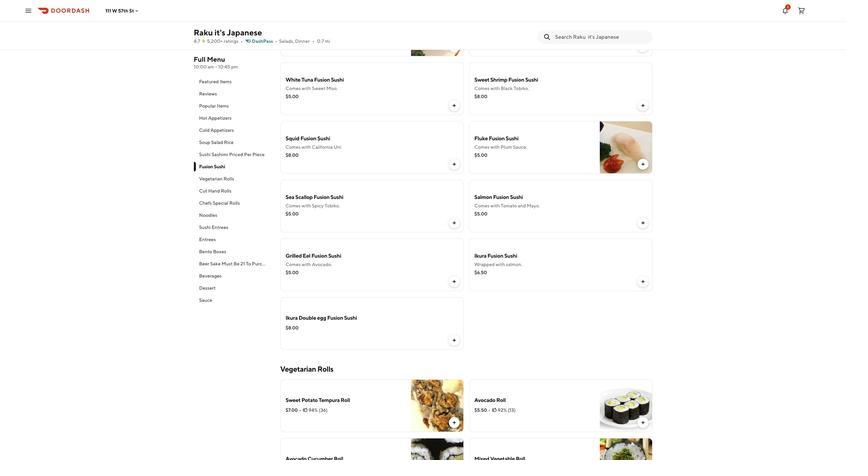 Task type: locate. For each thing, give the bounding box(es) containing it.
comes inside white tuna fusion sushi comes with sweet miso. $5.00
[[286, 86, 301, 91]]

bento boxes
[[199, 249, 226, 255]]

full
[[194, 55, 206, 63]]

tobiko.
[[514, 86, 529, 91], [325, 203, 340, 209]]

entrees down noodles
[[212, 225, 228, 230]]

hot appetizers
[[199, 116, 232, 121]]

• down japanese
[[241, 39, 243, 44]]

fusion
[[317, 18, 333, 24], [498, 18, 514, 24], [314, 77, 330, 83], [508, 77, 524, 83], [300, 135, 316, 142], [489, 135, 505, 142], [199, 164, 213, 170], [314, 194, 330, 201], [493, 194, 509, 201], [311, 253, 327, 259], [487, 253, 503, 259], [327, 315, 343, 322]]

sweet up '$7.00 •' on the bottom of the page
[[286, 398, 301, 404]]

1 vertical spatial vegetarian rolls
[[280, 365, 333, 374]]

ratings
[[224, 39, 239, 44]]

$5.00 down white
[[286, 94, 299, 99]]

with
[[490, 27, 500, 32], [302, 86, 311, 91], [490, 86, 500, 91], [302, 145, 311, 150], [490, 145, 500, 150], [302, 203, 311, 209], [490, 203, 500, 209], [302, 262, 311, 267], [496, 262, 505, 267]]

sushi inside ikura fusion sushi wrapped with salmon. $6.50
[[504, 253, 517, 259]]

with down "eel"
[[302, 262, 311, 267]]

special
[[213, 201, 228, 206]]

comes down yellowtail
[[474, 27, 489, 32]]

vegetarian up potato
[[280, 365, 316, 374]]

chefs special rolls button
[[194, 197, 272, 209]]

sushi inside sweet shrimp fusion sushi comes with black tobiko. $8.00
[[525, 77, 538, 83]]

sweet inside white tuna fusion sushi comes with sweet miso. $5.00
[[312, 86, 325, 91]]

sushi inside button
[[199, 225, 211, 230]]

grilled
[[286, 253, 302, 259]]

plum
[[501, 145, 512, 150]]

$5.00 inside grilled eel  fusion sushi comes with avocado. $5.00
[[286, 270, 299, 276]]

1 horizontal spatial sweet
[[312, 86, 325, 91]]

0 horizontal spatial roll
[[341, 398, 350, 404]]

fusion up plum
[[489, 135, 505, 142]]

rolls up cut hand rolls button
[[224, 176, 234, 182]]

mi
[[325, 39, 330, 44]]

appetizers inside button
[[210, 128, 234, 133]]

fusion inside white tuna fusion sushi comes with sweet miso. $5.00
[[314, 77, 330, 83]]

appetizers up the salad
[[210, 128, 234, 133]]

0 horizontal spatial sweet
[[286, 398, 301, 404]]

fusion up mi
[[317, 18, 333, 24]]

bento boxes button
[[194, 246, 272, 258]]

with down shrimp
[[490, 86, 500, 91]]

appetizers up 'cold appetizers'
[[208, 116, 232, 121]]

$5.00 down the salmon
[[474, 211, 487, 217]]

sushi entrees
[[199, 225, 228, 230]]

rolls up tempura
[[317, 365, 333, 374]]

boxes
[[213, 249, 226, 255]]

sweet left shrimp
[[474, 77, 489, 83]]

entrees button
[[194, 234, 272, 246]]

0.7
[[317, 39, 324, 44]]

fusion right 'egg'
[[327, 315, 343, 322]]

ikura for ikura fusion sushi wrapped with salmon. $6.50
[[474, 253, 486, 259]]

0 vertical spatial tuna
[[305, 18, 316, 24]]

beer sake must be 21 to purchase
[[199, 261, 272, 267]]

beer
[[199, 261, 209, 267]]

avocado cucumber roll image
[[411, 439, 464, 461]]

comes down sea
[[286, 203, 301, 209]]

sweet inside sweet shrimp fusion sushi comes with black tobiko. $8.00
[[474, 77, 489, 83]]

0 vertical spatial vegetarian
[[199, 176, 223, 182]]

rolls down cut hand rolls button
[[229, 201, 240, 206]]

menu
[[207, 55, 225, 63]]

fluke
[[474, 135, 488, 142]]

items for popular items
[[217, 103, 229, 109]]

cold appetizers button
[[194, 124, 272, 136]]

items up hot appetizers
[[217, 103, 229, 109]]

big eye tuna fusion sushi image
[[411, 4, 464, 56]]

sauce
[[199, 298, 212, 303]]

$5.00 down grilled
[[286, 270, 299, 276]]

spicy
[[312, 203, 324, 209]]

0 vertical spatial $8.00
[[474, 94, 487, 99]]

0 vertical spatial tobiko.
[[514, 86, 529, 91]]

2 roll from the left
[[496, 398, 506, 404]]

fusion up miso.
[[314, 77, 330, 83]]

vegetarian
[[199, 176, 223, 182], [280, 365, 316, 374]]

fusion up black
[[508, 77, 524, 83]]

salad
[[211, 140, 223, 145]]

0 vertical spatial appetizers
[[208, 116, 232, 121]]

comes
[[474, 27, 489, 32], [286, 86, 301, 91], [474, 86, 489, 91], [286, 145, 301, 150], [474, 145, 489, 150], [286, 203, 301, 209], [474, 203, 489, 209], [286, 262, 301, 267]]

vegetarian rolls button
[[194, 173, 272, 185]]

fusion right squid at the left top of the page
[[300, 135, 316, 142]]

1 vertical spatial appetizers
[[210, 128, 234, 133]]

fusion inside squid fusion sushi comes with california uni $8.00
[[300, 135, 316, 142]]

appetizers inside button
[[208, 116, 232, 121]]

ikura up wrapped
[[474, 253, 486, 259]]

tuna inside white tuna fusion sushi comes with sweet miso. $5.00
[[301, 77, 313, 83]]

items
[[220, 79, 232, 84], [217, 103, 229, 109]]

•
[[241, 39, 243, 44], [275, 39, 277, 44], [312, 39, 314, 44], [299, 408, 301, 413], [488, 408, 490, 413]]

open menu image
[[24, 7, 32, 15]]

dinner
[[295, 39, 310, 44]]

$5.00 inside the sea scallop fusion sushi comes with spicy tobiko. $5.00
[[286, 211, 299, 217]]

0 items, open order cart image
[[797, 7, 806, 15]]

• right $5.50
[[488, 408, 490, 413]]

0 horizontal spatial vegetarian
[[199, 176, 223, 182]]

fusion up minced
[[498, 18, 514, 24]]

squid
[[286, 135, 299, 142]]

with inside white tuna fusion sushi comes with sweet miso. $5.00
[[302, 86, 311, 91]]

2 horizontal spatial sweet
[[474, 77, 489, 83]]

with left miso.
[[302, 86, 311, 91]]

2 vertical spatial sweet
[[286, 398, 301, 404]]

comes down fluke
[[474, 145, 489, 150]]

dashpass •
[[252, 39, 277, 44]]

vegetarian rolls up cut hand rolls
[[199, 176, 234, 182]]

with inside squid fusion sushi comes with california uni $8.00
[[302, 145, 311, 150]]

tobiko. for sweet shrimp fusion sushi
[[514, 86, 529, 91]]

sushi inside white tuna fusion sushi comes with sweet miso. $5.00
[[331, 77, 344, 83]]

salmon  fusion sushi comes with tomato and mayo. $5.00
[[474, 194, 540, 217]]

fusion sushi
[[199, 164, 225, 170]]

roll right tempura
[[341, 398, 350, 404]]

entrees
[[212, 225, 228, 230], [199, 237, 216, 243]]

chefs special rolls
[[199, 201, 240, 206]]

• left salads,
[[275, 39, 277, 44]]

items up 'reviews' button
[[220, 79, 232, 84]]

ikura fusion sushi wrapped with salmon. $6.50
[[474, 253, 522, 276]]

vegetarian down fusion sushi
[[199, 176, 223, 182]]

1 horizontal spatial tobiko.
[[514, 86, 529, 91]]

$7.00 •
[[286, 408, 301, 413]]

with down scallop
[[302, 203, 311, 209]]

comes down the salmon
[[474, 203, 489, 209]]

1 horizontal spatial roll
[[496, 398, 506, 404]]

fusion up wrapped
[[487, 253, 503, 259]]

comes down squid at the left top of the page
[[286, 145, 301, 150]]

rice
[[224, 140, 234, 145]]

0 vertical spatial sweet
[[474, 77, 489, 83]]

tobiko. inside sweet shrimp fusion sushi comes with black tobiko. $8.00
[[514, 86, 529, 91]]

fusion up tomato
[[493, 194, 509, 201]]

sushi inside button
[[199, 152, 211, 157]]

soup salad rice
[[199, 140, 234, 145]]

1 vertical spatial $8.00
[[286, 153, 299, 158]]

1 vertical spatial ikura
[[286, 315, 298, 322]]

fluke fusion sushi comes with plum sauce. $5.00
[[474, 135, 527, 158]]

1 vertical spatial sweet
[[312, 86, 325, 91]]

items for featured items
[[220, 79, 232, 84]]

comes left black
[[474, 86, 489, 91]]

appetizers
[[208, 116, 232, 121], [210, 128, 234, 133]]

avocado
[[474, 398, 495, 404]]

$5.00 inside salmon  fusion sushi comes with tomato and mayo. $5.00
[[474, 211, 487, 217]]

$5.00 inside fluke fusion sushi comes with plum sauce. $5.00
[[474, 153, 487, 158]]

1 vertical spatial tobiko.
[[325, 203, 340, 209]]

0 vertical spatial items
[[220, 79, 232, 84]]

1 vertical spatial items
[[217, 103, 229, 109]]

• right $7.00
[[299, 408, 301, 413]]

be
[[234, 261, 239, 267]]

tomato
[[501, 203, 517, 209]]

shrimp
[[490, 77, 507, 83]]

• left 0.7
[[312, 39, 314, 44]]

4.7
[[194, 39, 200, 44]]

vegetarian rolls
[[199, 176, 234, 182], [280, 365, 333, 374]]

$5.00 inside white tuna fusion sushi comes with sweet miso. $5.00
[[286, 94, 299, 99]]

with left plum
[[490, 145, 500, 150]]

$5.50
[[474, 408, 487, 413]]

entrees up bento
[[199, 237, 216, 243]]

fusion up the avocado.
[[311, 253, 327, 259]]

$5.00 down fluke
[[474, 153, 487, 158]]

1 vertical spatial tuna
[[301, 77, 313, 83]]

purchase
[[252, 261, 272, 267]]

• for $7.00 •
[[299, 408, 301, 413]]

rolls
[[224, 176, 234, 182], [221, 188, 231, 194], [229, 201, 240, 206], [317, 365, 333, 374]]

with left salmon.
[[496, 262, 505, 267]]

reviews button
[[194, 88, 272, 100]]

ikura inside ikura fusion sushi wrapped with salmon. $6.50
[[474, 253, 486, 259]]

popular items button
[[194, 100, 272, 112]]

1
[[787, 5, 789, 9]]

1 horizontal spatial ikura
[[474, 253, 486, 259]]

mayo.
[[527, 203, 540, 209]]

yellowtail fusion sushi comes with minced jalapeño.
[[474, 18, 539, 32]]

comes inside the sea scallop fusion sushi comes with spicy tobiko. $5.00
[[286, 203, 301, 209]]

tuna right eye
[[305, 18, 316, 24]]

ikura left double
[[286, 315, 298, 322]]

comes down white
[[286, 86, 301, 91]]

to
[[246, 261, 251, 267]]

with left tomato
[[490, 203, 500, 209]]

21
[[240, 261, 245, 267]]

fusion up spicy
[[314, 194, 330, 201]]

with down yellowtail
[[490, 27, 500, 32]]

with inside ikura fusion sushi wrapped with salmon. $6.50
[[496, 262, 505, 267]]

0 horizontal spatial tobiko.
[[325, 203, 340, 209]]

0 vertical spatial ikura
[[474, 253, 486, 259]]

fluke fusion sushi image
[[600, 121, 652, 174]]

roll up 92%
[[496, 398, 506, 404]]

vegetarian rolls inside the vegetarian rolls button
[[199, 176, 234, 182]]

add item to cart image
[[451, 44, 457, 50], [640, 103, 646, 108], [451, 162, 457, 167], [640, 162, 646, 167], [640, 279, 646, 285], [451, 338, 457, 343], [451, 420, 457, 426], [640, 420, 646, 426]]

add item to cart image
[[640, 44, 646, 50], [451, 103, 457, 108], [451, 221, 457, 226], [640, 221, 646, 226], [451, 279, 457, 285]]

ikura
[[474, 253, 486, 259], [286, 315, 298, 322]]

Item Search search field
[[555, 33, 647, 41]]

comes inside grilled eel  fusion sushi comes with avocado. $5.00
[[286, 262, 301, 267]]

pm
[[231, 64, 238, 70]]

tempura
[[319, 398, 340, 404]]

ikura for ikura double egg fusion sushi
[[286, 315, 298, 322]]

tuna right white
[[301, 77, 313, 83]]

with inside sweet shrimp fusion sushi comes with black tobiko. $8.00
[[490, 86, 500, 91]]

tuna
[[305, 18, 316, 24], [301, 77, 313, 83]]

tobiko. right black
[[514, 86, 529, 91]]

potato
[[302, 398, 318, 404]]

0 horizontal spatial ikura
[[286, 315, 298, 322]]

1 vertical spatial vegetarian
[[280, 365, 316, 374]]

sweet left miso.
[[312, 86, 325, 91]]

tobiko. for sea scallop fusion sushi
[[325, 203, 340, 209]]

sauce button
[[194, 295, 272, 307]]

0 horizontal spatial vegetarian rolls
[[199, 176, 234, 182]]

must
[[222, 261, 233, 267]]

tobiko. right spicy
[[325, 203, 340, 209]]

full menu 10:00 am - 10:45 pm
[[194, 55, 238, 70]]

vegetarian rolls up potato
[[280, 365, 333, 374]]

0 vertical spatial vegetarian rolls
[[199, 176, 234, 182]]

with left california
[[302, 145, 311, 150]]

$5.00 down sea
[[286, 211, 299, 217]]

comes inside squid fusion sushi comes with california uni $8.00
[[286, 145, 301, 150]]

tobiko. inside the sea scallop fusion sushi comes with spicy tobiko. $5.00
[[325, 203, 340, 209]]

jalapeño.
[[518, 27, 539, 32]]

sushi entrees button
[[194, 222, 272, 234]]

comes down grilled
[[286, 262, 301, 267]]

comes inside fluke fusion sushi comes with plum sauce. $5.00
[[474, 145, 489, 150]]

wrapped
[[474, 262, 495, 267]]



Task type: vqa. For each thing, say whether or not it's contained in the screenshot.
(fish related to Fish
no



Task type: describe. For each thing, give the bounding box(es) containing it.
$4.50
[[286, 35, 298, 41]]

reviews
[[199, 91, 217, 97]]

cut hand rolls button
[[194, 185, 272, 197]]

raku  it's japanese
[[194, 28, 262, 37]]

add item to cart image for salmon  fusion sushi
[[640, 221, 646, 226]]

mixed vegetable roll image
[[600, 439, 652, 461]]

$7.00
[[286, 408, 298, 413]]

popular
[[199, 103, 216, 109]]

california
[[312, 145, 333, 150]]

1 roll from the left
[[341, 398, 350, 404]]

comes inside salmon  fusion sushi comes with tomato and mayo. $5.00
[[474, 203, 489, 209]]

cold
[[199, 128, 210, 133]]

• for $5.50 •
[[488, 408, 490, 413]]

$5.00 for sea scallop fusion sushi
[[286, 211, 299, 217]]

1 vertical spatial entrees
[[199, 237, 216, 243]]

beer sake must be 21 to purchase button
[[194, 258, 272, 270]]

white tuna fusion sushi comes with sweet miso. $5.00
[[286, 77, 344, 99]]

yellowtail
[[474, 18, 497, 24]]

beverages button
[[194, 270, 272, 282]]

salmon
[[474, 194, 492, 201]]

and
[[518, 203, 526, 209]]

minced
[[501, 27, 517, 32]]

sashimi
[[212, 152, 228, 157]]

$5.00 for salmon  fusion sushi
[[474, 211, 487, 217]]

$5.50 •
[[474, 408, 490, 413]]

sweet for potato
[[286, 398, 301, 404]]

10:45
[[218, 64, 230, 70]]

white
[[286, 77, 301, 83]]

noodles
[[199, 213, 217, 218]]

with inside the yellowtail fusion sushi comes with minced jalapeño.
[[490, 27, 500, 32]]

salads,
[[279, 39, 294, 44]]

chefs
[[199, 201, 212, 206]]

sweet for shrimp
[[474, 77, 489, 83]]

sushi inside grilled eel  fusion sushi comes with avocado. $5.00
[[328, 253, 341, 259]]

grilled eel  fusion sushi comes with avocado. $5.00
[[286, 253, 341, 276]]

5,200+
[[207, 39, 223, 44]]

big eye tuna fusion sushi
[[286, 18, 347, 24]]

• for dashpass •
[[275, 39, 277, 44]]

hot
[[199, 116, 207, 121]]

92%
[[498, 408, 507, 413]]

(13)
[[508, 408, 516, 413]]

111 w 57th st button
[[105, 8, 139, 13]]

sweet potato tempura roll image
[[411, 380, 464, 433]]

sweet shrimp fusion sushi comes with black tobiko. $8.00
[[474, 77, 538, 99]]

per
[[244, 152, 251, 157]]

dashpass
[[252, 39, 273, 44]]

fusion inside grilled eel  fusion sushi comes with avocado. $5.00
[[311, 253, 327, 259]]

appetizers for cold appetizers
[[210, 128, 234, 133]]

salads, dinner • 0.7 mi
[[279, 39, 330, 44]]

japanese
[[227, 28, 262, 37]]

fusion inside fluke fusion sushi comes with plum sauce. $5.00
[[489, 135, 505, 142]]

black
[[501, 86, 513, 91]]

hot appetizers button
[[194, 112, 272, 124]]

comes inside sweet shrimp fusion sushi comes with black tobiko. $8.00
[[474, 86, 489, 91]]

it's
[[214, 28, 225, 37]]

squid fusion sushi comes with california uni $8.00
[[286, 135, 341, 158]]

avocado.
[[312, 262, 332, 267]]

appetizers for hot appetizers
[[208, 116, 232, 121]]

$6.50
[[474, 270, 487, 276]]

fusion inside ikura fusion sushi wrapped with salmon. $6.50
[[487, 253, 503, 259]]

big
[[286, 18, 294, 24]]

sushi inside fluke fusion sushi comes with plum sauce. $5.00
[[506, 135, 519, 142]]

0 vertical spatial entrees
[[212, 225, 228, 230]]

with inside grilled eel  fusion sushi comes with avocado. $5.00
[[302, 262, 311, 267]]

with inside the sea scallop fusion sushi comes with spicy tobiko. $5.00
[[302, 203, 311, 209]]

priced
[[229, 152, 243, 157]]

am
[[208, 64, 214, 70]]

comes inside the yellowtail fusion sushi comes with minced jalapeño.
[[474, 27, 489, 32]]

soup
[[199, 140, 210, 145]]

cut hand rolls
[[199, 188, 231, 194]]

sushi inside salmon  fusion sushi comes with tomato and mayo. $5.00
[[510, 194, 523, 201]]

piece
[[252, 152, 265, 157]]

(36)
[[319, 408, 328, 413]]

dessert button
[[194, 282, 272, 295]]

1 horizontal spatial vegetarian
[[280, 365, 316, 374]]

fusion down 'sashimi'
[[199, 164, 213, 170]]

1 horizontal spatial vegetarian rolls
[[280, 365, 333, 374]]

sushi inside the yellowtail fusion sushi comes with minced jalapeño.
[[515, 18, 528, 24]]

sushi inside the sea scallop fusion sushi comes with spicy tobiko. $5.00
[[330, 194, 343, 201]]

vegetarian inside button
[[199, 176, 223, 182]]

sushi inside squid fusion sushi comes with california uni $8.00
[[317, 135, 330, 142]]

add item to cart image for sea scallop fusion sushi
[[451, 221, 457, 226]]

cut
[[199, 188, 207, 194]]

beverages
[[199, 274, 222, 279]]

double
[[299, 315, 316, 322]]

scallop
[[295, 194, 313, 201]]

eye
[[295, 18, 304, 24]]

add item to cart image for white tuna fusion sushi
[[451, 103, 457, 108]]

$5.00 for white tuna fusion sushi
[[286, 94, 299, 99]]

with inside fluke fusion sushi comes with plum sauce. $5.00
[[490, 145, 500, 150]]

57th
[[118, 8, 128, 13]]

avocado roll
[[474, 398, 506, 404]]

notification bell image
[[781, 7, 789, 15]]

uni
[[334, 145, 341, 150]]

sauce.
[[513, 145, 527, 150]]

fusion inside salmon  fusion sushi comes with tomato and mayo. $5.00
[[493, 194, 509, 201]]

featured items button
[[194, 76, 272, 88]]

eel
[[303, 253, 310, 259]]

avocado roll image
[[600, 380, 652, 433]]

add item to cart image for grilled eel  fusion sushi
[[451, 279, 457, 285]]

2 vertical spatial $8.00
[[286, 326, 299, 331]]

sushi sashimi priced per piece button
[[194, 149, 272, 161]]

fusion inside sweet shrimp fusion sushi comes with black tobiko. $8.00
[[508, 77, 524, 83]]

sushi sashimi priced per piece
[[199, 152, 265, 157]]

fusion inside the yellowtail fusion sushi comes with minced jalapeño.
[[498, 18, 514, 24]]

egg
[[317, 315, 326, 322]]

rolls right 'hand' at top
[[221, 188, 231, 194]]

94%
[[309, 408, 318, 413]]

bento
[[199, 249, 212, 255]]

fusion inside the sea scallop fusion sushi comes with spicy tobiko. $5.00
[[314, 194, 330, 201]]

sake
[[210, 261, 221, 267]]

-
[[215, 64, 217, 70]]

$8.00 inside squid fusion sushi comes with california uni $8.00
[[286, 153, 299, 158]]

$8.00 inside sweet shrimp fusion sushi comes with black tobiko. $8.00
[[474, 94, 487, 99]]

with inside salmon  fusion sushi comes with tomato and mayo. $5.00
[[490, 203, 500, 209]]

92% (13)
[[498, 408, 516, 413]]

dessert
[[199, 286, 216, 291]]

hand
[[208, 188, 220, 194]]



